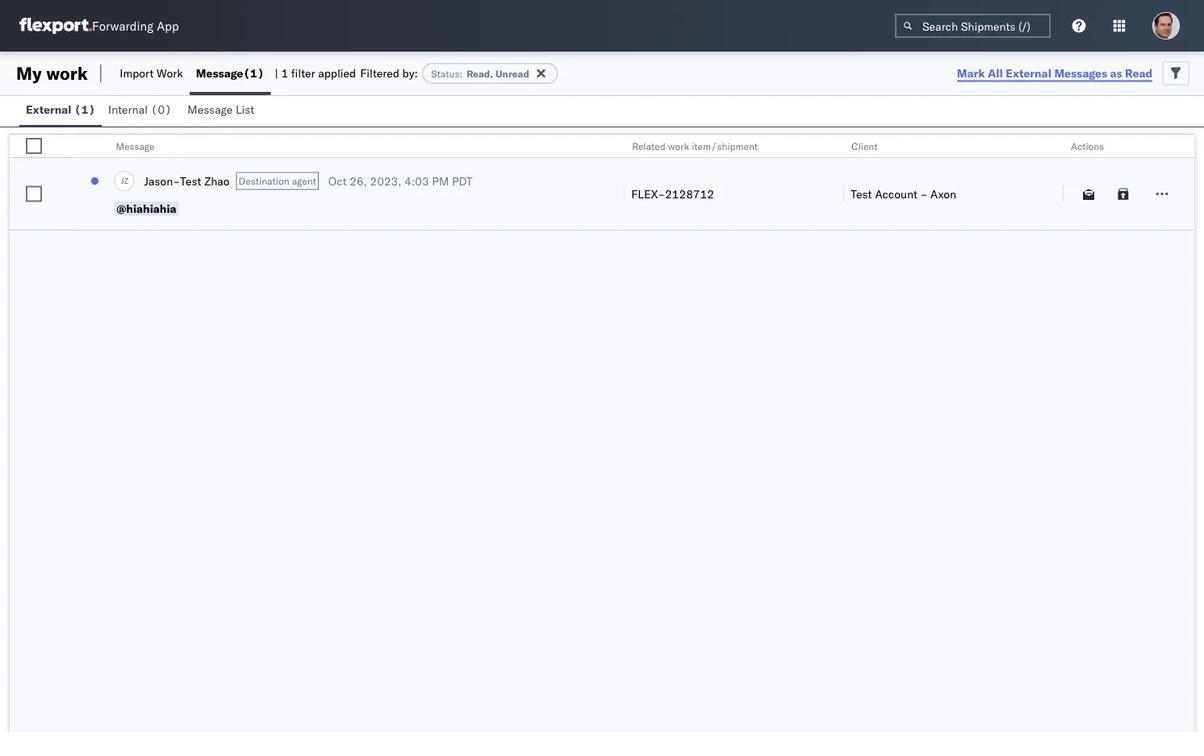 Task type: vqa. For each thing, say whether or not it's contained in the screenshot.
FCL within the button
no



Task type: locate. For each thing, give the bounding box(es) containing it.
(1)
[[243, 66, 264, 80], [74, 102, 95, 117]]

message list button
[[181, 95, 264, 127]]

external right all
[[1006, 66, 1051, 80]]

1 horizontal spatial test
[[851, 187, 872, 201]]

pm
[[432, 174, 449, 188]]

external
[[1006, 66, 1051, 80], [26, 102, 71, 117]]

messages
[[1054, 66, 1107, 80]]

0 vertical spatial (1)
[[243, 66, 264, 80]]

forwarding
[[92, 18, 154, 33]]

message
[[196, 66, 243, 80], [187, 102, 233, 117], [116, 140, 155, 152]]

4:03
[[405, 174, 429, 188]]

jason-test zhao
[[144, 174, 230, 188]]

(1) for message (1)
[[243, 66, 264, 80]]

test left "zhao"
[[180, 174, 201, 188]]

message left list
[[187, 102, 233, 117]]

0 horizontal spatial external
[[26, 102, 71, 117]]

import
[[120, 66, 154, 80]]

forwarding app link
[[19, 18, 179, 34]]

message (1)
[[196, 66, 264, 80]]

external down my work
[[26, 102, 71, 117]]

resize handle column header
[[56, 135, 75, 232], [605, 135, 624, 232], [824, 135, 843, 232], [1043, 135, 1063, 232], [1175, 135, 1194, 232]]

filter
[[291, 66, 315, 80]]

1 vertical spatial external
[[26, 102, 71, 117]]

internal (0) button
[[102, 95, 181, 127]]

message up message list
[[196, 66, 243, 80]]

(0)
[[151, 102, 172, 117]]

2128712
[[665, 187, 714, 201]]

1 horizontal spatial (1)
[[243, 66, 264, 80]]

flexport. image
[[19, 18, 92, 34]]

| 1 filter applied filtered by:
[[275, 66, 418, 80]]

test
[[180, 174, 201, 188], [851, 187, 872, 201]]

work right related
[[668, 140, 689, 152]]

2 resize handle column header from the left
[[605, 135, 624, 232]]

message for (1)
[[196, 66, 243, 80]]

work up external (1)
[[46, 62, 88, 84]]

related
[[632, 140, 666, 152]]

1 vertical spatial work
[[668, 140, 689, 152]]

1 horizontal spatial external
[[1006, 66, 1051, 80]]

1 vertical spatial message
[[187, 102, 233, 117]]

0 vertical spatial message
[[196, 66, 243, 80]]

1 resize handle column header from the left
[[56, 135, 75, 232]]

destination agent
[[239, 175, 316, 187]]

message inside message list "button"
[[187, 102, 233, 117]]

None checkbox
[[26, 138, 42, 154]]

zhao
[[204, 174, 230, 188]]

0 horizontal spatial work
[[46, 62, 88, 84]]

4 resize handle column header from the left
[[1043, 135, 1063, 232]]

status
[[431, 67, 460, 79]]

:
[[460, 67, 463, 79]]

read
[[1125, 66, 1152, 80]]

external inside external (1) button
[[26, 102, 71, 117]]

1 horizontal spatial work
[[668, 140, 689, 152]]

3 resize handle column header from the left
[[824, 135, 843, 232]]

message down internal (0) button
[[116, 140, 155, 152]]

@hiahiahia
[[117, 202, 176, 216]]

(1) left |
[[243, 66, 264, 80]]

work
[[46, 62, 88, 84], [668, 140, 689, 152]]

None checkbox
[[26, 186, 42, 202]]

z
[[124, 176, 129, 186]]

Search Shipments (/) text field
[[895, 14, 1051, 38]]

(1) inside button
[[74, 102, 95, 117]]

agent
[[292, 175, 316, 187]]

mark all external messages as read
[[957, 66, 1152, 80]]

filtered
[[360, 66, 399, 80]]

oct
[[328, 174, 347, 188]]

account
[[875, 187, 917, 201]]

forwarding app
[[92, 18, 179, 33]]

j z
[[121, 176, 129, 186]]

status : read, unread
[[431, 67, 529, 79]]

oct 26, 2023, 4:03 pm pdt
[[328, 174, 473, 188]]

0 vertical spatial work
[[46, 62, 88, 84]]

|
[[275, 66, 278, 80]]

(1) left internal
[[74, 102, 95, 117]]

resize handle column header for actions
[[1175, 135, 1194, 232]]

1 vertical spatial (1)
[[74, 102, 95, 117]]

5 resize handle column header from the left
[[1175, 135, 1194, 232]]

0 horizontal spatial (1)
[[74, 102, 95, 117]]

0 vertical spatial external
[[1006, 66, 1051, 80]]

2 vertical spatial message
[[116, 140, 155, 152]]

internal
[[108, 102, 148, 117]]

test left account
[[851, 187, 872, 201]]



Task type: describe. For each thing, give the bounding box(es) containing it.
external (1)
[[26, 102, 95, 117]]

test account - axon
[[851, 187, 956, 201]]

my work
[[16, 62, 88, 84]]

related work item/shipment
[[632, 140, 758, 152]]

axon
[[930, 187, 956, 201]]

item/shipment
[[692, 140, 758, 152]]

client
[[851, 140, 878, 152]]

list
[[236, 102, 254, 117]]

0 horizontal spatial test
[[180, 174, 201, 188]]

26,
[[350, 174, 367, 188]]

unread
[[495, 67, 529, 79]]

(1) for external (1)
[[74, 102, 95, 117]]

import work button
[[113, 52, 190, 95]]

app
[[157, 18, 179, 33]]

resize handle column header for related work item/shipment
[[824, 135, 843, 232]]

my
[[16, 62, 42, 84]]

message list
[[187, 102, 254, 117]]

jason-
[[144, 174, 180, 188]]

by:
[[402, 66, 418, 80]]

external (1) button
[[19, 95, 102, 127]]

flex- 2128712
[[631, 187, 714, 201]]

resize handle column header for message
[[605, 135, 624, 232]]

2023,
[[370, 174, 402, 188]]

applied
[[318, 66, 356, 80]]

read,
[[467, 67, 493, 79]]

pdt
[[452, 174, 473, 188]]

-
[[920, 187, 927, 201]]

flex-
[[631, 187, 665, 201]]

internal (0)
[[108, 102, 172, 117]]

resize handle column header for client
[[1043, 135, 1063, 232]]

destination
[[239, 175, 289, 187]]

work
[[157, 66, 183, 80]]

import work
[[120, 66, 183, 80]]

all
[[988, 66, 1003, 80]]

work for related
[[668, 140, 689, 152]]

as
[[1110, 66, 1122, 80]]

mark
[[957, 66, 985, 80]]

message for list
[[187, 102, 233, 117]]

work for my
[[46, 62, 88, 84]]

1
[[281, 66, 288, 80]]

j
[[121, 176, 124, 186]]

actions
[[1071, 140, 1104, 152]]



